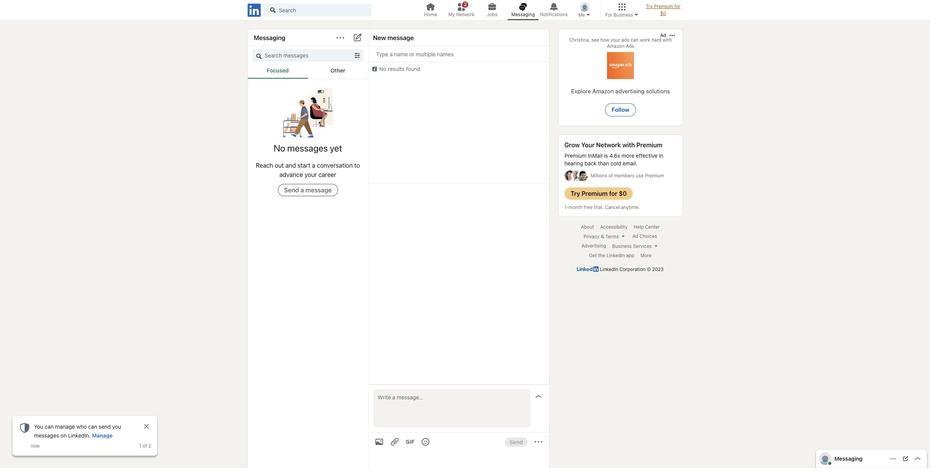 Task type: describe. For each thing, give the bounding box(es) containing it.
1-
[[565, 204, 569, 210]]

help
[[634, 224, 644, 230]]

privacy & terms button
[[584, 233, 627, 240]]

reach
[[256, 162, 273, 169]]

1-month free trial. cancel anytime.
[[565, 204, 640, 210]]

linkedin.
[[68, 432, 91, 439]]

1 horizontal spatial christina overa image
[[820, 453, 832, 465]]

start
[[298, 162, 311, 169]]

open emoji keyboard image
[[421, 438, 431, 447]]

to
[[355, 162, 360, 169]]

other button
[[308, 63, 368, 79]]

accessibility link
[[601, 224, 628, 230]]

$0 for bottommost try premium for $0 link
[[619, 190, 627, 197]]

you
[[112, 424, 121, 430]]

advertising link
[[582, 243, 607, 249]]

4.6x
[[610, 152, 621, 159]]

christina overa image inside me dropdown button
[[581, 2, 590, 12]]

jobs link
[[477, 0, 508, 20]]

attach a file for your draft conversation image
[[390, 438, 400, 447]]

dismiss "you can manage who can send you messages on linkedin." notification 1 of 2. image
[[144, 424, 150, 430]]

found
[[406, 66, 421, 72]]

conversation
[[317, 162, 353, 169]]

try for the top try premium for $0 link
[[646, 3, 653, 9]]

more
[[622, 152, 635, 159]]

no results found
[[380, 66, 421, 72]]

me
[[579, 12, 586, 18]]

of for 1
[[143, 443, 147, 449]]

see more messaging options image
[[336, 33, 345, 42]]

try premium for $0 for the top try premium for $0 link
[[646, 3, 681, 16]]

me button
[[570, 0, 601, 20]]

corporation
[[620, 267, 646, 272]]

back
[[585, 160, 597, 167]]

grow
[[565, 142, 580, 149]]

filter messages image
[[355, 52, 361, 59]]

$0 for the top try premium for $0 link
[[661, 10, 667, 16]]

1 of 2
[[139, 443, 151, 449]]

members
[[615, 173, 635, 179]]

results
[[388, 66, 405, 72]]

about link
[[582, 224, 595, 230]]

services
[[634, 243, 652, 249]]

than
[[599, 160, 610, 167]]

you can manage who can send you messages on linkedin.
[[34, 424, 121, 439]]

for
[[606, 12, 613, 18]]

home
[[425, 12, 437, 17]]

effective
[[636, 152, 658, 159]]

my
[[449, 12, 455, 17]]

1 vertical spatial try premium for $0 link
[[565, 187, 634, 200]]

app
[[627, 253, 635, 258]]

choices
[[640, 234, 658, 239]]

alert inside region
[[34, 422, 139, 440]]

you
[[34, 424, 43, 430]]

no for no results found
[[380, 66, 387, 72]]

advance
[[280, 171, 303, 178]]

0 vertical spatial messages
[[288, 143, 328, 154]]

network inside grow your network with premium premium inmail is 4.6x more effective in hearing back than cold email.
[[597, 142, 621, 149]]

linkedin inside button
[[607, 253, 625, 258]]

other
[[331, 67, 346, 74]]

ad choices advertising
[[582, 234, 658, 249]]

1 can from the left
[[45, 424, 54, 430]]

your
[[582, 142, 595, 149]]

send for send
[[510, 439, 523, 446]]

0 vertical spatial try premium for $0 link
[[644, 0, 683, 20]]

ad choices link
[[633, 234, 658, 240]]

0 horizontal spatial messaging
[[254, 34, 286, 41]]

1
[[139, 443, 141, 449]]

Search text field
[[264, 3, 372, 17]]

manage
[[55, 424, 75, 430]]

&
[[601, 234, 605, 240]]

trial.
[[594, 204, 604, 210]]

0 vertical spatial 2
[[464, 2, 467, 7]]

try premium for $0 for bottommost try premium for $0 link
[[571, 190, 627, 197]]

get the linkedin app button
[[590, 253, 635, 259]]

compose a new message image
[[353, 33, 362, 42]]

advertising
[[582, 243, 607, 249]]

millions of members use premium
[[591, 173, 665, 179]]

1 horizontal spatial message
[[388, 34, 414, 41]]

privacy
[[584, 234, 600, 240]]

business services
[[613, 243, 652, 249]]

grow your network with premium premium inmail is 4.6x more effective in hearing back than cold email.
[[565, 142, 664, 167]]

hearing
[[565, 160, 584, 167]]

more
[[641, 253, 652, 258]]

linkedin corporation © 2023
[[601, 267, 664, 272]]

anytime.
[[622, 204, 640, 210]]



Task type: locate. For each thing, give the bounding box(es) containing it.
can right who
[[88, 424, 97, 430]]

try premium for $0
[[646, 3, 681, 16], [571, 190, 627, 197]]

can right you
[[45, 424, 54, 430]]

no for no messages yet
[[274, 143, 285, 154]]

0 horizontal spatial try premium for $0
[[571, 190, 627, 197]]

2 can from the left
[[88, 424, 97, 430]]

no messages yet
[[274, 143, 342, 154]]

christina overa image up me
[[581, 2, 590, 12]]

and
[[286, 162, 296, 169]]

1 vertical spatial christina overa image
[[820, 453, 832, 465]]

0 horizontal spatial try premium for $0 link
[[565, 187, 634, 200]]

try up month
[[571, 190, 581, 197]]

0 horizontal spatial message
[[306, 187, 332, 194]]

1 horizontal spatial a
[[312, 162, 316, 169]]

free
[[585, 204, 593, 210]]

in
[[660, 152, 664, 159]]

of for millions
[[609, 173, 613, 179]]

a
[[312, 162, 316, 169], [301, 187, 304, 194]]

manage link
[[92, 432, 113, 439]]

1 horizontal spatial 2
[[464, 2, 467, 7]]

with
[[623, 142, 636, 149]]

0 vertical spatial network
[[457, 12, 475, 17]]

ad
[[633, 234, 639, 239]]

0 horizontal spatial of
[[143, 443, 147, 449]]

inmail
[[588, 152, 603, 159]]

manage
[[92, 432, 113, 439]]

0 horizontal spatial christina overa image
[[581, 2, 590, 12]]

open gif keyboard image
[[406, 438, 415, 447]]

center
[[646, 224, 660, 230]]

linkedin
[[607, 253, 625, 258], [601, 267, 619, 272]]

0 horizontal spatial for
[[610, 190, 618, 197]]

0 vertical spatial message
[[388, 34, 414, 41]]

0 vertical spatial linkedin
[[607, 253, 625, 258]]

1 horizontal spatial can
[[88, 424, 97, 430]]

tab list containing focused
[[248, 63, 368, 79]]

send a message
[[284, 187, 332, 194]]

send
[[284, 187, 299, 194], [510, 439, 523, 446]]

1 horizontal spatial try
[[646, 3, 653, 9]]

1 vertical spatial of
[[143, 443, 147, 449]]

1 vertical spatial try
[[571, 190, 581, 197]]

0 horizontal spatial $0
[[619, 190, 627, 197]]

©
[[647, 267, 652, 272]]

no up out in the top of the page
[[274, 143, 285, 154]]

no
[[380, 66, 387, 72], [274, 143, 285, 154]]

christina overa image left messaging button
[[820, 453, 832, 465]]

0 vertical spatial no
[[380, 66, 387, 72]]

home link
[[416, 0, 446, 20]]

alert
[[34, 422, 139, 440]]

help center link
[[634, 224, 660, 230]]

0 vertical spatial messaging
[[512, 12, 535, 17]]

1 horizontal spatial messages
[[288, 143, 328, 154]]

0 vertical spatial for
[[675, 3, 681, 9]]

Type a name or multiple names text field
[[373, 48, 536, 60]]

1 vertical spatial send
[[510, 439, 523, 446]]

network up is
[[597, 142, 621, 149]]

2 right 1
[[148, 443, 151, 449]]

new
[[373, 34, 386, 41]]

small image
[[586, 12, 592, 18]]

the
[[599, 253, 606, 258]]

month
[[569, 204, 583, 210]]

millions
[[591, 173, 608, 179]]

christina overa image
[[581, 2, 590, 12], [820, 453, 832, 465]]

0 horizontal spatial no
[[274, 143, 285, 154]]

1 vertical spatial 2
[[148, 443, 151, 449]]

open messenger dropdown menu image
[[891, 456, 897, 462]]

0 vertical spatial business
[[614, 12, 634, 18]]

cold
[[611, 160, 622, 167]]

message
[[388, 34, 414, 41], [306, 187, 332, 194]]

1 vertical spatial try premium for $0
[[571, 190, 627, 197]]

1 vertical spatial network
[[597, 142, 621, 149]]

message down your
[[306, 187, 332, 194]]

0 vertical spatial try
[[646, 3, 653, 9]]

my network
[[449, 12, 475, 17]]

more button
[[641, 253, 652, 259]]

2
[[464, 2, 467, 7], [148, 443, 151, 449]]

messages inside you can manage who can send you messages on linkedin.
[[34, 432, 59, 439]]

try for bottommost try premium for $0 link
[[571, 190, 581, 197]]

Write a message… text field
[[373, 389, 531, 428]]

0 horizontal spatial messages
[[34, 432, 59, 439]]

1 vertical spatial messaging
[[254, 34, 286, 41]]

focused
[[267, 67, 289, 74]]

career
[[319, 171, 337, 178]]

1 horizontal spatial no
[[380, 66, 387, 72]]

1 horizontal spatial try premium for $0 link
[[644, 0, 683, 20]]

for for the top try premium for $0 link
[[675, 3, 681, 9]]

messages up start
[[288, 143, 328, 154]]

1 horizontal spatial send
[[510, 439, 523, 446]]

0 vertical spatial of
[[609, 173, 613, 179]]

linkedin right the
[[607, 253, 625, 258]]

email.
[[623, 160, 638, 167]]

messages
[[288, 143, 328, 154], [34, 432, 59, 439]]

1 vertical spatial messages
[[34, 432, 59, 439]]

Search messages search field
[[253, 49, 364, 62]]

a inside reach out and start a conversation to advance your career
[[312, 162, 316, 169]]

2 vertical spatial messaging
[[835, 455, 863, 462]]

1 vertical spatial no
[[274, 143, 285, 154]]

1 horizontal spatial for
[[675, 3, 681, 9]]

cancel
[[605, 204, 620, 210]]

1 horizontal spatial try premium for $0
[[646, 3, 681, 16]]

1 vertical spatial linkedin
[[601, 267, 619, 272]]

on
[[61, 432, 67, 439]]

for business
[[606, 12, 634, 18]]

network right my
[[457, 12, 475, 17]]

for for bottommost try premium for $0 link
[[610, 190, 618, 197]]

1 vertical spatial for
[[610, 190, 618, 197]]

1 horizontal spatial network
[[597, 142, 621, 149]]

yet
[[330, 143, 342, 154]]

no results found status
[[372, 65, 421, 73]]

for
[[675, 3, 681, 9], [610, 190, 618, 197]]

now
[[31, 443, 40, 449]]

for business button
[[601, 0, 644, 20]]

$0
[[661, 10, 667, 16], [619, 190, 627, 197]]

linkedin image
[[246, 2, 262, 18], [578, 267, 599, 272], [578, 267, 599, 272]]

0 vertical spatial try premium for $0
[[646, 3, 681, 16]]

help center
[[634, 224, 660, 230]]

who
[[76, 424, 87, 430]]

0 horizontal spatial can
[[45, 424, 54, 430]]

send a message link
[[278, 184, 338, 196]]

accessibility
[[601, 224, 628, 230]]

no inside status
[[380, 66, 387, 72]]

jobs
[[487, 12, 498, 17]]

send
[[99, 424, 111, 430]]

use
[[636, 173, 644, 179]]

of right millions
[[609, 173, 613, 179]]

is
[[605, 152, 609, 159]]

get
[[590, 253, 597, 258]]

1 horizontal spatial of
[[609, 173, 613, 179]]

messages down you
[[34, 432, 59, 439]]

business right for
[[614, 12, 634, 18]]

0 vertical spatial a
[[312, 162, 316, 169]]

0 horizontal spatial 2
[[148, 443, 151, 449]]

1 horizontal spatial $0
[[661, 10, 667, 16]]

business
[[614, 12, 634, 18], [613, 243, 632, 249]]

try right the for business dropdown button
[[646, 3, 653, 9]]

0 horizontal spatial network
[[457, 12, 475, 17]]

new message
[[373, 34, 414, 41]]

linkedin image
[[246, 2, 262, 18]]

region
[[12, 416, 157, 456]]

2023
[[653, 267, 664, 272]]

focused button
[[248, 63, 308, 79]]

0 horizontal spatial a
[[301, 187, 304, 194]]

premium
[[655, 3, 674, 9], [637, 142, 663, 149], [565, 152, 587, 159], [646, 173, 665, 179], [582, 190, 608, 197]]

send inside button
[[510, 439, 523, 446]]

message right new
[[388, 34, 414, 41]]

a right start
[[312, 162, 316, 169]]

a down advance
[[301, 187, 304, 194]]

0 horizontal spatial try
[[571, 190, 581, 197]]

2 up my network
[[464, 2, 467, 7]]

no left the results
[[380, 66, 387, 72]]

1 vertical spatial business
[[613, 243, 632, 249]]

2 horizontal spatial messaging
[[835, 455, 863, 462]]

about
[[582, 224, 595, 230]]

send button
[[505, 438, 528, 447]]

tab list
[[248, 63, 368, 79]]

reach out and start a conversation to advance your career
[[256, 162, 360, 178]]

alert containing you can manage who can send you messages on linkedin.
[[34, 422, 139, 440]]

1 vertical spatial a
[[301, 187, 304, 194]]

business up app
[[613, 243, 632, 249]]

privacy & terms
[[584, 234, 619, 240]]

0 vertical spatial $0
[[661, 10, 667, 16]]

your
[[305, 171, 317, 178]]

1 vertical spatial message
[[306, 187, 332, 194]]

attach an image for your draft conversation image
[[375, 438, 384, 447]]

can
[[45, 424, 54, 430], [88, 424, 97, 430]]

get the linkedin app
[[590, 253, 635, 258]]

0 horizontal spatial send
[[284, 187, 299, 194]]

notifications link
[[539, 0, 570, 20]]

business services button
[[613, 243, 660, 250]]

out
[[275, 162, 284, 169]]

0 vertical spatial send
[[284, 187, 299, 194]]

1 vertical spatial $0
[[619, 190, 627, 197]]

0 vertical spatial christina overa image
[[581, 2, 590, 12]]

region containing you can manage who can send you messages on linkedin.
[[12, 416, 157, 456]]

1 horizontal spatial messaging
[[512, 12, 535, 17]]

of right 1
[[143, 443, 147, 449]]

messaging button
[[835, 455, 863, 463]]

send for send a message
[[284, 187, 299, 194]]

network
[[457, 12, 475, 17], [597, 142, 621, 149]]

linkedin down get the linkedin app button
[[601, 267, 619, 272]]



Task type: vqa. For each thing, say whether or not it's contained in the screenshot.
4h ago • 13,397 readers
no



